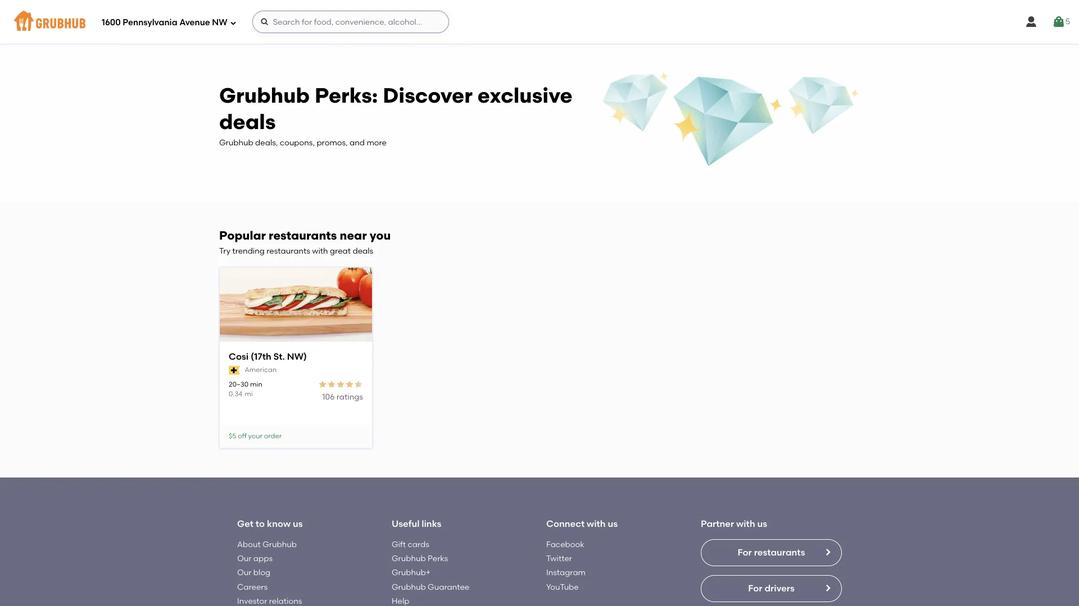Task type: vqa. For each thing, say whether or not it's contained in the screenshot.
us associated with Partner with us
yes



Task type: locate. For each thing, give the bounding box(es) containing it.
with right partner
[[736, 519, 755, 530]]

right image inside for restaurants link
[[823, 548, 832, 557]]

1 us from the left
[[293, 519, 303, 530]]

right image for for drivers
[[823, 584, 832, 593]]

0 vertical spatial our
[[237, 555, 251, 564]]

2 us from the left
[[608, 519, 618, 530]]

more
[[367, 138, 387, 148]]

our
[[237, 555, 251, 564], [237, 569, 251, 579]]

you
[[370, 229, 391, 243]]

for restaurants link
[[701, 540, 842, 567]]

coupon deals image
[[601, 71, 860, 171]]

our up careers
[[237, 569, 251, 579]]

star icon image
[[318, 380, 327, 389], [327, 380, 336, 389], [336, 380, 345, 389], [345, 380, 354, 389], [354, 380, 363, 389], [354, 380, 363, 389]]

with
[[312, 247, 328, 256], [587, 519, 606, 530], [736, 519, 755, 530]]

nw)
[[287, 352, 307, 362]]

about
[[237, 541, 261, 550]]

1 horizontal spatial us
[[608, 519, 618, 530]]

deals up deals,
[[219, 110, 276, 134]]

for left drivers
[[748, 584, 762, 594]]

grubhub down "know"
[[263, 541, 297, 550]]

deals
[[219, 110, 276, 134], [353, 247, 373, 256]]

for for for drivers
[[748, 584, 762, 594]]

0 horizontal spatial svg image
[[230, 19, 236, 26]]

us
[[293, 519, 303, 530], [608, 519, 618, 530], [757, 519, 767, 530]]

trending
[[232, 247, 265, 256]]

apps
[[253, 555, 273, 564]]

exclusive
[[478, 83, 572, 108]]

2 right image from the top
[[823, 584, 832, 593]]

1 horizontal spatial with
[[587, 519, 606, 530]]

svg image
[[1052, 15, 1065, 29], [260, 17, 269, 26], [230, 19, 236, 26]]

1 vertical spatial our
[[237, 569, 251, 579]]

youtube
[[546, 583, 579, 593]]

order
[[264, 433, 282, 441]]

with right connect
[[587, 519, 606, 530]]

right image for for restaurants
[[823, 548, 832, 557]]

us up for restaurants
[[757, 519, 767, 530]]

for drivers link
[[701, 576, 842, 603]]

3 us from the left
[[757, 519, 767, 530]]

us for partner with us
[[757, 519, 767, 530]]

great
[[330, 247, 351, 256]]

2 horizontal spatial svg image
[[1052, 15, 1065, 29]]

deals down near on the top left
[[353, 247, 373, 256]]

youtube link
[[546, 583, 579, 593]]

0 vertical spatial deals
[[219, 110, 276, 134]]

grubhub guarantee link
[[392, 583, 469, 593]]

pennsylvania
[[123, 17, 177, 27]]

gift cards link
[[392, 541, 429, 550]]

help link
[[392, 597, 409, 607]]

restaurants right trending
[[267, 247, 310, 256]]

cosi (17th st. nw)
[[229, 352, 307, 362]]

1 right image from the top
[[823, 548, 832, 557]]

coupons,
[[280, 138, 315, 148]]

1 vertical spatial right image
[[823, 584, 832, 593]]

discover
[[383, 83, 473, 108]]

(17th
[[251, 352, 271, 362]]

106 ratings
[[322, 393, 363, 402]]

svg image inside 5 button
[[1052, 15, 1065, 29]]

0 vertical spatial restaurants
[[269, 229, 337, 243]]

right image inside for drivers link
[[823, 584, 832, 593]]

mi
[[245, 391, 253, 398]]

cosi (17th st. nw) logo image
[[220, 268, 372, 343]]

for down partner with us
[[738, 548, 752, 558]]

drivers
[[765, 584, 795, 594]]

2 horizontal spatial with
[[736, 519, 755, 530]]

for
[[738, 548, 752, 558], [748, 584, 762, 594]]

about grubhub link
[[237, 541, 297, 550]]

restaurants up great
[[269, 229, 337, 243]]

2 vertical spatial restaurants
[[754, 548, 805, 558]]

for drivers
[[748, 584, 795, 594]]

perks:
[[315, 83, 378, 108]]

2 our from the top
[[237, 569, 251, 579]]

near
[[340, 229, 367, 243]]

us for connect with us
[[608, 519, 618, 530]]

0 vertical spatial right image
[[823, 548, 832, 557]]

grubhub
[[219, 83, 310, 108], [219, 138, 253, 148], [263, 541, 297, 550], [392, 555, 426, 564], [392, 583, 426, 593]]

with left great
[[312, 247, 328, 256]]

our down about at the bottom
[[237, 555, 251, 564]]

twitter link
[[546, 555, 572, 564]]

svg image
[[1024, 15, 1038, 29]]

20–30
[[229, 381, 249, 389]]

0 horizontal spatial us
[[293, 519, 303, 530]]

your
[[248, 433, 262, 441]]

$5
[[229, 433, 236, 441]]

get to know us
[[237, 519, 303, 530]]

1 vertical spatial deals
[[353, 247, 373, 256]]

5 button
[[1052, 12, 1070, 32]]

about grubhub our apps our blog careers investor relations
[[237, 541, 302, 607]]

us right connect
[[608, 519, 618, 530]]

restaurants for for
[[754, 548, 805, 558]]

right image
[[823, 548, 832, 557], [823, 584, 832, 593]]

1 vertical spatial for
[[748, 584, 762, 594]]

grubhub left deals,
[[219, 138, 253, 148]]

try
[[219, 247, 230, 256]]

2 horizontal spatial us
[[757, 519, 767, 530]]

us right "know"
[[293, 519, 303, 530]]

grubhub+
[[392, 569, 431, 579]]

connect
[[546, 519, 585, 530]]

relations
[[269, 597, 302, 607]]

links
[[422, 519, 441, 530]]

0.34
[[229, 391, 242, 398]]

restaurants up drivers
[[754, 548, 805, 558]]

partner
[[701, 519, 734, 530]]

promos,
[[317, 138, 348, 148]]

main navigation navigation
[[0, 0, 1079, 44]]

ratings
[[337, 393, 363, 402]]

0 horizontal spatial with
[[312, 247, 328, 256]]

deals inside popular restaurants near you try trending restaurants with great deals
[[353, 247, 373, 256]]

1 horizontal spatial deals
[[353, 247, 373, 256]]

0 vertical spatial for
[[738, 548, 752, 558]]

restaurants
[[269, 229, 337, 243], [267, 247, 310, 256], [754, 548, 805, 558]]

grubhub inside the about grubhub our apps our blog careers investor relations
[[263, 541, 297, 550]]

0 horizontal spatial deals
[[219, 110, 276, 134]]

with for connect with us
[[587, 519, 606, 530]]

grubhub down gift cards link at the bottom left
[[392, 555, 426, 564]]

avenue
[[179, 17, 210, 27]]



Task type: describe. For each thing, give the bounding box(es) containing it.
instagram link
[[546, 569, 586, 579]]

american
[[245, 367, 277, 374]]

grubhub down grubhub+
[[392, 583, 426, 593]]

cosi (17th st. nw) link
[[229, 351, 363, 364]]

for for for restaurants
[[738, 548, 752, 558]]

twitter
[[546, 555, 572, 564]]

our blog link
[[237, 569, 270, 579]]

grubhub up deals,
[[219, 83, 310, 108]]

20–30 min 0.34 mi
[[229, 381, 262, 398]]

1600
[[102, 17, 121, 27]]

get
[[237, 519, 253, 530]]

investor
[[237, 597, 267, 607]]

min
[[250, 381, 262, 389]]

facebook
[[546, 541, 584, 550]]

gift
[[392, 541, 406, 550]]

deals inside grubhub perks: discover exclusive deals grubhub deals, coupons, promos, and more
[[219, 110, 276, 134]]

know
[[267, 519, 291, 530]]

1 our from the top
[[237, 555, 251, 564]]

popular restaurants near you try trending restaurants with great deals
[[219, 229, 391, 256]]

careers link
[[237, 583, 268, 593]]

for restaurants
[[738, 548, 805, 558]]

with inside popular restaurants near you try trending restaurants with great deals
[[312, 247, 328, 256]]

grubhub perks link
[[392, 555, 448, 564]]

1 vertical spatial restaurants
[[267, 247, 310, 256]]

Search for food, convenience, alcohol... search field
[[252, 11, 449, 33]]

perks
[[428, 555, 448, 564]]

grubhub perks: discover exclusive deals grubhub deals, coupons, promos, and more
[[219, 83, 572, 148]]

blog
[[253, 569, 270, 579]]

subscription pass image
[[229, 366, 240, 375]]

help
[[392, 597, 409, 607]]

deals,
[[255, 138, 278, 148]]

with for partner with us
[[736, 519, 755, 530]]

to
[[256, 519, 265, 530]]

facebook link
[[546, 541, 584, 550]]

st.
[[273, 352, 285, 362]]

5
[[1065, 17, 1070, 26]]

1 horizontal spatial svg image
[[260, 17, 269, 26]]

grubhub+ link
[[392, 569, 431, 579]]

instagram
[[546, 569, 586, 579]]

facebook twitter instagram youtube
[[546, 541, 586, 593]]

nw
[[212, 17, 227, 27]]

restaurants for popular
[[269, 229, 337, 243]]

useful links
[[392, 519, 441, 530]]

cosi
[[229, 352, 249, 362]]

investor relations link
[[237, 597, 302, 607]]

careers
[[237, 583, 268, 593]]

off
[[238, 433, 247, 441]]

gift cards grubhub perks grubhub+ grubhub guarantee help
[[392, 541, 469, 607]]

connect with us
[[546, 519, 618, 530]]

and
[[350, 138, 365, 148]]

$5 off your order
[[229, 433, 282, 441]]

cards
[[408, 541, 429, 550]]

our apps link
[[237, 555, 273, 564]]

popular
[[219, 229, 266, 243]]

useful
[[392, 519, 419, 530]]

1600 pennsylvania avenue nw
[[102, 17, 227, 27]]

guarantee
[[428, 583, 469, 593]]

partner with us
[[701, 519, 767, 530]]

106
[[322, 393, 335, 402]]



